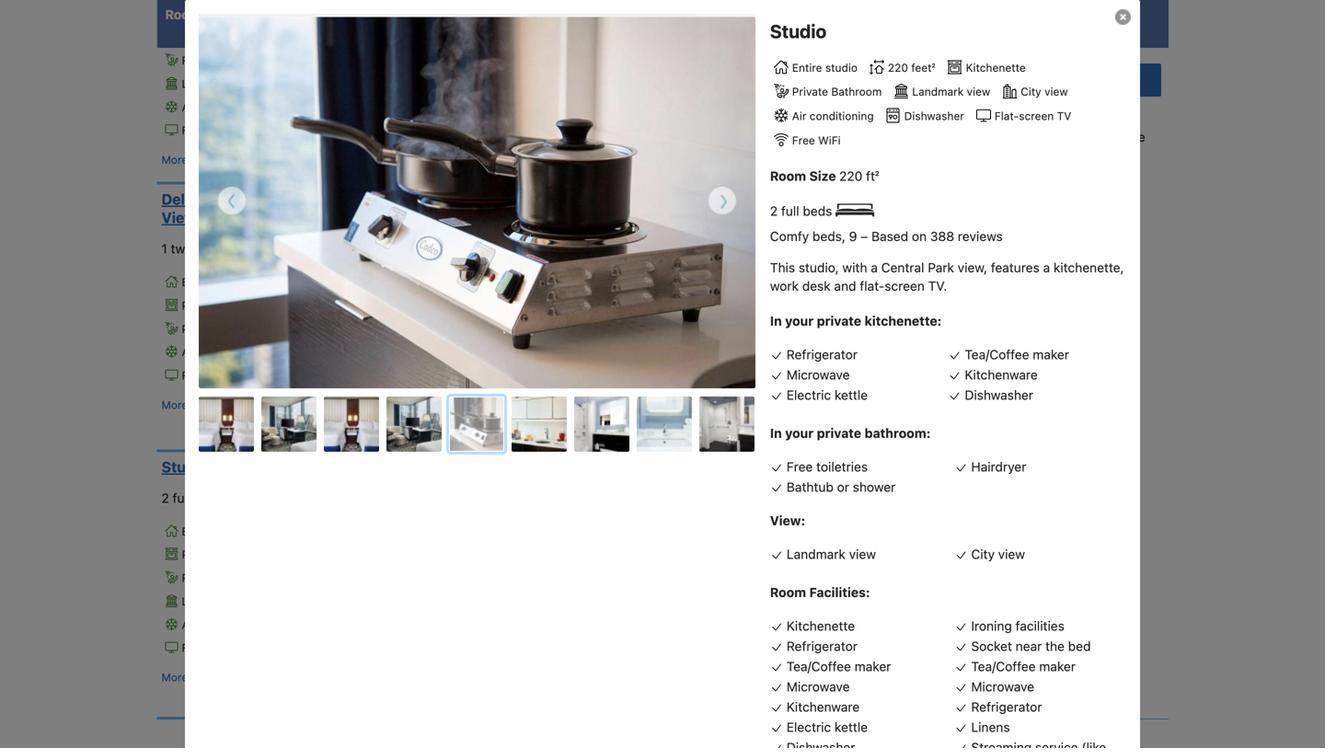 Task type: locate. For each thing, give the bounding box(es) containing it.
1 vertical spatial before
[[792, 338, 826, 351]]

0 vertical spatial free cancellation
[[694, 70, 789, 83]]

1 vertical spatial before march 2, 2024
[[694, 338, 874, 369]]

breakfast down choices
[[726, 45, 779, 58]]

0 vertical spatial 2,
[[864, 70, 874, 83]]

studio for private kitchenette
[[215, 525, 247, 538]]

% for $1,726
[[594, 112, 603, 123]]

free
[[694, 70, 719, 83], [286, 124, 309, 137], [792, 134, 815, 147], [694, 338, 719, 351], [286, 369, 309, 382], [787, 459, 813, 474], [694, 606, 719, 619]]

4 tax, from the top
[[606, 380, 627, 391]]

2 before from the top
[[792, 338, 826, 351]]

kitchenette down room facilities: ​ at the right of the page
[[787, 618, 855, 634]]

– pay at the property
[[694, 112, 888, 143], [694, 380, 888, 411], [694, 648, 888, 678]]

1 vertical spatial 2,
[[864, 338, 874, 351]]

1 vertical spatial prepayment
[[712, 380, 779, 393]]

a right features
[[1043, 260, 1050, 275]]

with for city
[[264, 191, 295, 208]]

0 vertical spatial excluded:
[[517, 112, 564, 123]]

included: breakfast for $1,526
[[517, 241, 608, 252]]

near
[[1016, 639, 1042, 654]]

private inside dialog "dialog"
[[792, 85, 828, 98]]

1 tax, from the top
[[606, 0, 627, 1]]

kitchenette down bed image
[[221, 299, 280, 312]]

your up free toiletries
[[785, 426, 814, 441]]

studio inside dialog "dialog"
[[770, 20, 827, 42]]

0 vertical spatial and
[[248, 241, 270, 256]]

breakfast down view:
[[726, 581, 779, 594]]

pay in advance up this
[[694, 242, 772, 255]]

bed down deluxe studio with city view link
[[304, 241, 327, 256]]

included down size
[[782, 192, 827, 205]]

2 free cancellation from the top
[[694, 338, 789, 351]]

good
[[694, 45, 723, 58], [694, 192, 723, 205], [694, 313, 723, 326], [694, 460, 723, 473], [694, 581, 723, 594]]

city
[[540, 9, 558, 20], [288, 77, 308, 90], [1021, 85, 1042, 98], [540, 130, 558, 142], [298, 191, 327, 208], [540, 277, 558, 288], [299, 322, 320, 335], [540, 399, 558, 410], [971, 547, 995, 562]]

4 night from the top
[[595, 399, 618, 410]]

tax
[[561, 9, 575, 20], [561, 130, 575, 142], [561, 277, 575, 288], [561, 399, 575, 410]]

excluded: up $1,606
[[517, 259, 564, 270]]

non-
[[694, 217, 722, 230], [694, 484, 722, 497]]

needed down room facilities: ​ at the right of the page
[[782, 648, 823, 661]]

3 more from the top
[[162, 671, 188, 684]]

3 – pay at the property from the top
[[694, 648, 888, 678]]

•
[[677, 154, 682, 167], [677, 217, 682, 230], [677, 243, 682, 256], [677, 266, 682, 279], [677, 422, 682, 435]]

2 full beds down 'studio' link at the left
[[162, 490, 227, 506]]

5
[[721, 154, 728, 167], [721, 266, 728, 279], [721, 422, 728, 435], [721, 689, 728, 702]]

2 vertical spatial 2,
[[864, 606, 874, 619]]

kitchenette down 'studio' link at the left
[[221, 548, 280, 561]]

2 tax from the top
[[561, 130, 575, 142]]

0 horizontal spatial studio
[[162, 458, 208, 476]]

220 feet² inside dialog "dialog"
[[888, 61, 936, 74]]

0 vertical spatial included: breakfast
[[517, 94, 608, 105]]

1 vertical spatial cancellation
[[721, 338, 789, 351]]

2 pay from the top
[[694, 509, 713, 522]]

1 vertical spatial property
[[694, 398, 739, 411]]

refrigerator down room facilities: ​ at the right of the page
[[787, 639, 858, 654]]

cancellation down good breakfast
[[721, 70, 789, 83]]

non- down photo of studio #9
[[694, 484, 722, 497]]

private down 'desk'
[[817, 313, 862, 328]]

and right bed image
[[248, 241, 270, 256]]

included: breakfast
[[517, 94, 608, 105], [517, 241, 608, 252], [517, 362, 608, 373]]

1 horizontal spatial 2 full beds
[[770, 203, 836, 218]]

4 5.50 from the top
[[517, 399, 537, 410]]

1 vertical spatial with
[[843, 260, 868, 275]]

3 more link from the top
[[162, 668, 188, 687]]

in down work
[[770, 313, 782, 328]]

2 private from the top
[[817, 426, 862, 441]]

0 vertical spatial pay in advance
[[694, 242, 772, 255]]

0 vertical spatial 220 feet²
[[888, 61, 936, 74]]

3 us$ from the top
[[629, 259, 649, 270]]

1 only 5 left on our site from the top
[[694, 154, 806, 167]]

tea/coffee maker down features
[[965, 347, 1070, 362]]

2 vertical spatial pay
[[836, 648, 854, 661]]

flat- inside dialog "dialog"
[[995, 109, 1019, 122]]

free cancellation down room facilities: ​ at the right of the page
[[694, 606, 789, 619]]

view
[[236, 77, 260, 90], [311, 77, 335, 90], [967, 85, 991, 98], [1045, 85, 1068, 98], [323, 322, 346, 335], [849, 547, 876, 562], [998, 547, 1025, 562], [236, 595, 260, 608]]

city up $1,606
[[540, 277, 558, 288]]

1 vertical spatial beds
[[194, 490, 224, 506]]

electric
[[787, 387, 831, 403], [787, 720, 831, 735]]

breakfast up comfy
[[726, 192, 779, 205]]

2 vertical spatial room
[[770, 585, 806, 600]]

more
[[162, 153, 188, 166], [162, 399, 188, 412], [162, 671, 188, 684]]

studio up good breakfast
[[770, 20, 827, 42]]

2024
[[694, 88, 721, 100], [694, 356, 721, 369], [694, 623, 721, 636]]

room left size
[[770, 168, 806, 183]]

2
[[1065, 107, 1073, 122], [770, 203, 778, 218], [162, 490, 169, 506]]

flat-screen tv inside dialog "dialog"
[[995, 109, 1072, 122]]

0 horizontal spatial and
[[248, 241, 270, 256]]

2 inside dialog "dialog"
[[770, 203, 778, 218]]

breakfast down photo of studio #9
[[726, 460, 779, 473]]

2 horizontal spatial 2
[[1065, 107, 1073, 122]]

2 needed from the top
[[782, 380, 823, 393]]

2 vertical spatial breakfast
[[565, 362, 608, 373]]

more for deluxe studio with city view
[[162, 399, 188, 412]]

0 vertical spatial no
[[694, 112, 709, 125]]

3 14.75 % tax, us$ 5.50 city tax per night from the top
[[517, 259, 649, 288]]

– pay at the property up size
[[694, 112, 888, 143]]

full down deluxe studio with city view link
[[283, 241, 301, 256]]

1 vertical spatial room
[[770, 168, 806, 183]]

kitchenette down type
[[221, 31, 280, 43]]

0 vertical spatial 2 full beds
[[770, 203, 836, 218]]

5.50 left the photo of studio #7 at left bottom
[[517, 399, 537, 410]]

us$ for $1,606
[[629, 380, 649, 391]]

1 vertical spatial in
[[770, 426, 782, 441]]

1 a from the left
[[871, 260, 878, 275]]

pay
[[836, 112, 854, 125], [836, 380, 854, 393], [836, 648, 854, 661]]

0 vertical spatial electric
[[787, 387, 831, 403]]

0 horizontal spatial kitchenette
[[787, 618, 855, 634]]

– pay at the property up in your private bathroom:
[[694, 380, 888, 411]]

1 2, from the top
[[864, 70, 874, 83]]

private
[[182, 31, 218, 43], [182, 54, 218, 67], [792, 85, 828, 98], [182, 299, 218, 312], [182, 322, 218, 335], [182, 548, 218, 561], [182, 572, 218, 585]]

in left view:
[[716, 509, 725, 522]]

2 1 from the left
[[273, 241, 279, 256]]

studio up bed image
[[214, 191, 260, 208]]

2 vertical spatial needed
[[782, 648, 823, 661]]

0 vertical spatial private kitchenette
[[182, 31, 280, 43]]

1 non- from the top
[[694, 217, 722, 230]]

1 vertical spatial private
[[817, 426, 862, 441]]

1 vertical spatial feet²
[[912, 61, 936, 74]]

breakfast down work
[[726, 313, 779, 326]]

no prepayment needed up photo of studio #9
[[694, 380, 823, 393]]

air
[[182, 101, 196, 113], [792, 109, 807, 122], [182, 346, 196, 359], [182, 618, 196, 631]]

your down work
[[785, 313, 814, 328]]

wifi
[[312, 124, 335, 137], [818, 134, 841, 147], [312, 369, 335, 382]]

tax up $1,526
[[561, 130, 575, 142]]

0 vertical spatial full
[[781, 203, 800, 218]]

prepayment
[[712, 112, 779, 125], [712, 380, 779, 393], [712, 648, 779, 661]]

photo of studio #1 image
[[199, 397, 254, 452]]

kitchenette up it
[[966, 61, 1026, 74]]

conditioning
[[199, 101, 264, 113], [810, 109, 874, 122], [199, 346, 264, 359], [199, 618, 264, 631]]

1 left twin
[[162, 241, 167, 256]]

0 vertical spatial kitchenette
[[221, 31, 280, 43]]

in for in your private bathroom:
[[770, 426, 782, 441]]

city view down 1 full bed
[[299, 322, 346, 335]]

3 prepayment from the top
[[712, 648, 779, 661]]

1 vertical spatial pay
[[836, 380, 854, 393]]

1 vertical spatial breakfast
[[565, 241, 608, 252]]

3 per from the top
[[577, 277, 592, 288]]

2 included: from the top
[[517, 241, 562, 252]]

1 vertical spatial kitchenware
[[787, 699, 860, 715]]

entire for 220 feet²
[[182, 276, 212, 289]]

1 non-refundable from the top
[[694, 217, 782, 230]]

1 1 from the left
[[162, 241, 167, 256]]

1 vertical spatial 2024
[[694, 356, 721, 369]]

4 % from the top
[[594, 380, 603, 391]]

2 vertical spatial included: breakfast
[[517, 362, 608, 373]]

220
[[888, 61, 908, 74], [840, 168, 863, 183], [275, 276, 295, 289]]

1 horizontal spatial kitchenware
[[965, 367, 1038, 382]]

free wifi
[[286, 124, 335, 137], [792, 134, 841, 147], [286, 369, 335, 382]]

excluded: for $1,606
[[517, 380, 564, 391]]

excluded: up photo of studio #6
[[517, 380, 564, 391]]

cancellation down room facilities: ​ at the right of the page
[[721, 606, 789, 619]]

4 tax from the top
[[561, 399, 575, 410]]

facilities:
[[810, 585, 870, 600]]

occupancy image
[[396, 46, 408, 58], [384, 193, 396, 205], [384, 314, 396, 326], [408, 314, 419, 326]]

your
[[785, 313, 814, 328], [785, 426, 814, 441]]

no
[[694, 112, 709, 125], [694, 380, 709, 393], [694, 648, 709, 661]]

0 vertical spatial – pay at the property
[[694, 112, 888, 143]]

night for $1,526
[[595, 277, 618, 288]]

city up takes
[[1021, 85, 1042, 98]]

4 only 5 left on our site from the top
[[694, 689, 806, 702]]

site
[[787, 154, 806, 167], [787, 266, 806, 279], [787, 422, 806, 435], [787, 689, 806, 702]]

0 vertical spatial property
[[694, 130, 739, 143]]

photo of studio #5 image
[[199, 17, 756, 388], [450, 398, 505, 453]]

deluxe studio with city view
[[162, 191, 327, 227]]

shower
[[853, 479, 896, 495]]

night for $1,606
[[595, 399, 618, 410]]

3 good breakfast included from the top
[[694, 460, 827, 473]]

property
[[694, 130, 739, 143], [694, 398, 739, 411], [694, 666, 739, 678]]

0 vertical spatial feet²
[[299, 7, 323, 20]]

flat-
[[860, 278, 885, 293]]

3 property from the top
[[694, 666, 739, 678]]

2 left from the top
[[731, 266, 748, 279]]

3 % from the top
[[594, 259, 603, 270]]

tax, for $1,726
[[606, 112, 627, 123]]

non- left comfy
[[694, 217, 722, 230]]

with up 1 full bed
[[264, 191, 295, 208]]

1 for 1 full bed
[[273, 241, 279, 256]]

beds up beds,
[[803, 203, 832, 218]]

0 vertical spatial kitchenware
[[965, 367, 1038, 382]]

features
[[991, 260, 1040, 275]]

entire studio for private kitchenette
[[182, 525, 247, 538]]

more details on meals and payment options image
[[889, 311, 902, 324]]

0 vertical spatial at
[[858, 112, 868, 125]]

– right 9
[[861, 229, 868, 244]]

2 non-refundable from the top
[[694, 484, 782, 497]]

per
[[577, 9, 592, 20], [577, 130, 592, 142], [577, 277, 592, 288], [577, 399, 592, 410]]

1 breakfast from the top
[[726, 45, 779, 58]]

studio for 230 feet²
[[215, 7, 247, 20]]

non-refundable up this
[[694, 217, 782, 230]]

2 more from the top
[[162, 399, 188, 412]]

landmark view
[[182, 77, 260, 90], [912, 85, 991, 98], [787, 547, 876, 562], [182, 595, 260, 608]]

2 5.50 from the top
[[517, 130, 537, 142]]

1 more from the top
[[162, 153, 188, 166]]

in
[[770, 313, 782, 328], [770, 426, 782, 441]]

pay left view:
[[694, 509, 713, 522]]

studio,
[[799, 260, 839, 275]]

tea/coffee
[[965, 347, 1030, 362], [787, 659, 851, 674], [971, 659, 1036, 674]]

2 horizontal spatial bed
[[1068, 639, 1091, 654]]

refrigerator down in your private kitchenette:
[[787, 347, 858, 362]]

1 vertical spatial electric
[[787, 720, 831, 735]]

4 us$ from the top
[[629, 380, 649, 391]]

takes
[[1030, 107, 1062, 122]]

1 included: from the top
[[517, 94, 562, 105]]

before
[[792, 70, 826, 83], [792, 338, 826, 351], [792, 606, 826, 619]]

no prepayment needed down room facilities: ​ at the right of the page
[[694, 648, 823, 661]]

4 14.75 from the top
[[567, 380, 591, 391]]

1 horizontal spatial and
[[834, 278, 857, 293]]

1 horizontal spatial bed
[[304, 241, 327, 256]]

1 pay from the top
[[694, 242, 713, 255]]

0 vertical spatial before
[[792, 70, 826, 83]]

1 vertical spatial private kitchenette
[[182, 299, 280, 312]]

14.75 % tax, us$ 5.50 city tax per night for $1,606
[[517, 380, 649, 410]]

2 full beds
[[770, 203, 836, 218], [162, 490, 227, 506]]

photo of studio #9 image
[[700, 397, 755, 452]]

2 2, from the top
[[864, 338, 874, 351]]

included: breakfast down $1,606
[[517, 362, 608, 373]]

3 private kitchenette from the top
[[182, 548, 280, 561]]

no prepayment needed
[[694, 112, 823, 125], [694, 380, 823, 393], [694, 648, 823, 661]]

air inside dialog "dialog"
[[792, 109, 807, 122]]

with for a
[[843, 260, 868, 275]]

excluded: down $1,726
[[517, 112, 564, 123]]

3 left from the top
[[731, 422, 748, 435]]

1 vertical spatial at
[[858, 380, 868, 393]]

1 in from the top
[[770, 313, 782, 328]]

good breakfast included up comfy
[[694, 192, 827, 205]]

before march 2, 2024 down work
[[694, 338, 874, 369]]

needed up size
[[782, 112, 823, 125]]

1 vertical spatial your
[[785, 426, 814, 441]]

dishwasher
[[291, 101, 351, 113], [904, 109, 965, 122], [291, 346, 351, 359], [965, 387, 1034, 403]]

good breakfast included down photo of studio #9
[[694, 460, 827, 473]]

2 vertical spatial march
[[829, 606, 861, 619]]

our
[[767, 154, 784, 167], [767, 266, 784, 279], [767, 422, 784, 435], [767, 689, 784, 702]]

2 refundable from the top
[[722, 484, 782, 497]]

5.50 for $1,526
[[517, 277, 537, 288]]

pay up in your private bathroom:
[[836, 380, 854, 393]]

5 breakfast from the top
[[726, 581, 779, 594]]

beds down 'studio' link at the left
[[194, 490, 224, 506]]

private for kitchenette:
[[817, 313, 862, 328]]

1 horizontal spatial 220 feet²
[[888, 61, 936, 74]]

work
[[770, 278, 799, 293]]

room facilities: ​
[[770, 585, 874, 600]]

1 no from the top
[[694, 112, 709, 125]]

studio for 220 feet²
[[215, 276, 247, 289]]

pay
[[694, 242, 713, 255], [694, 509, 713, 522]]

nights
[[601, 7, 641, 22]]

1 cancellation from the top
[[721, 70, 789, 83]]

0 vertical spatial cancellation
[[721, 70, 789, 83]]

1 kitchenette from the top
[[221, 31, 280, 43]]

2 pay in advance from the top
[[694, 509, 772, 522]]

14.75 % tax, us$ 5.50 city tax per night for $1,526
[[517, 259, 649, 288]]

2,
[[864, 70, 874, 83], [864, 338, 874, 351], [864, 606, 874, 619]]

occupancy image
[[384, 46, 396, 58], [396, 193, 408, 205], [408, 193, 419, 205], [396, 314, 408, 326]]

0 vertical spatial refundable
[[722, 217, 782, 230]]

0 vertical spatial non-refundable
[[694, 217, 782, 230]]

bed image
[[225, 242, 244, 255]]

0 vertical spatial in
[[770, 313, 782, 328]]

0 vertical spatial room
[[165, 7, 201, 22]]

city up 1 full bed
[[298, 191, 327, 208]]

14.75 for $1,606
[[567, 380, 591, 391]]

kitchenette
[[221, 31, 280, 43], [221, 299, 280, 312], [221, 548, 280, 561]]

a up the flat-
[[871, 260, 878, 275]]

5.50 up $1,526
[[517, 130, 537, 142]]

220 feet²
[[888, 61, 936, 74], [275, 276, 322, 289]]

4 14.75 % tax, us$ 5.50 city tax per night from the top
[[517, 380, 649, 410]]

2 vertical spatial full
[[173, 490, 191, 506]]

bed
[[199, 241, 222, 256], [304, 241, 327, 256], [1068, 639, 1091, 654]]

included: breakfast for $1,606
[[517, 362, 608, 373]]

at
[[858, 112, 868, 125], [858, 380, 868, 393], [858, 648, 868, 661]]

$1,726
[[513, 47, 561, 65]]

with inside deluxe studio with city view
[[264, 191, 295, 208]]

0 vertical spatial no prepayment needed
[[694, 112, 823, 125]]

more link for deluxe studio with city view
[[162, 396, 188, 414]]

1 horizontal spatial beds
[[803, 203, 832, 218]]

studio inside 'studio' link
[[162, 458, 208, 476]]

3 2024 from the top
[[694, 623, 721, 636]]

included: down $1,726
[[517, 94, 562, 105]]

tax down $1,606
[[561, 399, 575, 410]]

breakfast
[[565, 94, 608, 105], [565, 241, 608, 252], [565, 362, 608, 373]]

with inside this studio, with a central park view, features a kitchenette, work desk and flat-screen tv.
[[843, 260, 868, 275]]

2 vertical spatial more
[[162, 671, 188, 684]]

electric kettle
[[787, 387, 868, 403], [787, 720, 868, 735]]

tax left 4
[[561, 9, 575, 20]]

needed
[[782, 112, 823, 125], [782, 380, 823, 393], [782, 648, 823, 661]]

1 2024 from the top
[[694, 88, 721, 100]]

in right photo of studio #9
[[770, 426, 782, 441]]

full down 'studio' link at the left
[[173, 490, 191, 506]]

1 vertical spatial advance
[[728, 509, 772, 522]]

city left for
[[540, 9, 558, 20]]

0 vertical spatial kettle
[[835, 387, 868, 403]]

1 left from the top
[[731, 154, 748, 167]]

14.75 % tax, us$ 5.50 city tax per night
[[517, 0, 649, 20], [517, 112, 649, 142], [517, 259, 649, 288], [517, 380, 649, 410]]

1 march from the top
[[829, 70, 861, 83]]

full up comfy
[[781, 203, 800, 218]]

needed up in your private bathroom:
[[782, 380, 823, 393]]

included: for $1,606
[[517, 362, 562, 373]]

1 right bed image
[[273, 241, 279, 256]]

3 needed from the top
[[782, 648, 823, 661]]

bed for full
[[304, 241, 327, 256]]

central
[[881, 260, 925, 275]]

2 full beds up comfy
[[770, 203, 836, 218]]

bathroom
[[221, 54, 272, 67], [831, 85, 882, 98], [221, 322, 272, 335], [221, 572, 272, 585]]

2 vertical spatial cancellation
[[721, 606, 789, 619]]

0 vertical spatial advance
[[728, 242, 772, 255]]

1 vertical spatial kitchenette
[[221, 299, 280, 312]]

linens
[[971, 720, 1010, 735]]

pay in advance
[[694, 242, 772, 255], [694, 509, 772, 522]]

flat-
[[995, 109, 1019, 122], [182, 124, 206, 137], [182, 369, 206, 382], [182, 642, 206, 655]]

2 vertical spatial prepayment
[[712, 648, 779, 661]]

room for room type
[[165, 7, 201, 22]]

1 horizontal spatial a
[[1043, 260, 1050, 275]]

0 vertical spatial with
[[264, 191, 295, 208]]

3 free cancellation from the top
[[694, 606, 789, 619]]

2 vertical spatial at
[[858, 648, 868, 661]]

2 a from the left
[[1043, 260, 1050, 275]]

included:
[[517, 94, 562, 105], [517, 241, 562, 252], [517, 362, 562, 373]]

0 horizontal spatial full
[[173, 490, 191, 506]]

2 vertical spatial before march 2, 2024
[[694, 606, 874, 636]]

tax, for $1,526
[[606, 259, 627, 270]]

1 horizontal spatial kitchenette
[[966, 61, 1026, 74]]

free cancellation down good breakfast
[[694, 70, 789, 83]]

0 vertical spatial your
[[785, 313, 814, 328]]

room left type
[[165, 7, 201, 22]]

1 vertical spatial march
[[829, 338, 861, 351]]

0 vertical spatial more link
[[162, 151, 188, 169]]

tax, for $1,606
[[606, 380, 627, 391]]

left
[[731, 154, 748, 167], [731, 266, 748, 279], [731, 422, 748, 435], [731, 689, 748, 702]]

city left the photo of studio #7 at left bottom
[[540, 399, 558, 410]]

cancellation down work
[[721, 338, 789, 351]]

%
[[594, 0, 603, 1], [594, 112, 603, 123], [594, 259, 603, 270], [594, 380, 603, 391]]

in left comfy
[[716, 242, 725, 255]]

non-refundable
[[694, 217, 782, 230], [694, 484, 782, 497]]

photo of studio #3 image
[[324, 397, 379, 452]]

0 vertical spatial 2024
[[694, 88, 721, 100]]

studio down photo of studio #1
[[162, 458, 208, 476]]

0 vertical spatial included:
[[517, 94, 562, 105]]

before march 2, 2024 down room facilities: ​ at the right of the page
[[694, 606, 874, 636]]

5.50 up $1,726
[[517, 9, 537, 20]]

private
[[817, 313, 862, 328], [817, 426, 862, 441]]

3 tax, from the top
[[606, 259, 627, 270]]

included down 'desk'
[[782, 313, 827, 326]]

size
[[810, 168, 836, 183]]

pay in advance down photo of studio #9
[[694, 509, 772, 522]]

2 vertical spatial no
[[694, 648, 709, 661]]

microwave
[[787, 367, 850, 382], [787, 679, 850, 694], [971, 679, 1035, 694]]

private bathroom
[[182, 54, 272, 67], [792, 85, 882, 98], [182, 322, 272, 335], [182, 572, 272, 585]]

2 2024 from the top
[[694, 356, 721, 369]]

the
[[871, 112, 888, 125], [871, 380, 888, 393], [1046, 639, 1065, 654], [871, 648, 888, 661]]

screen inside this studio, with a central park view, features a kitchenette, work desk and flat-screen tv.
[[885, 278, 925, 293]]

1 vertical spatial included:
[[517, 241, 562, 252]]

3 night from the top
[[595, 277, 618, 288]]

no prepayment needed down good breakfast
[[694, 112, 823, 125]]

entire studio
[[182, 7, 247, 20], [792, 61, 858, 74], [182, 276, 247, 289], [182, 525, 247, 538]]

0 vertical spatial 2
[[1065, 107, 1073, 122]]

studio inside dialog "dialog"
[[826, 61, 858, 74]]

free cancellation down work
[[694, 338, 789, 351]]

0 vertical spatial pay
[[836, 112, 854, 125]]

refrigerator up linens
[[971, 699, 1042, 715]]

on inside dialog "dialog"
[[912, 229, 927, 244]]

2 vertical spatial 2
[[162, 490, 169, 506]]

1 vertical spatial pay in advance
[[694, 509, 772, 522]]

1 vertical spatial kettle
[[835, 720, 868, 735]]

at up in your private bathroom:
[[858, 380, 868, 393]]

2 prepayment from the top
[[712, 380, 779, 393]]

1 vertical spatial included: breakfast
[[517, 241, 608, 252]]

0 horizontal spatial with
[[264, 191, 295, 208]]

2 vertical spatial more link
[[162, 668, 188, 687]]

3 included: breakfast from the top
[[517, 362, 608, 373]]

per for $1,726
[[577, 130, 592, 142]]

us$ for $1,726
[[629, 112, 649, 123]]

2 only 5 left on our site from the top
[[694, 266, 806, 279]]



Task type: describe. For each thing, give the bounding box(es) containing it.
2 breakfast from the top
[[726, 192, 779, 205]]

1 site from the top
[[787, 154, 806, 167]]

3 only 5 left on our site from the top
[[694, 422, 806, 435]]

1 horizontal spatial 220
[[840, 168, 863, 183]]

1 tax from the top
[[561, 9, 575, 20]]

2 5 from the top
[[721, 266, 728, 279]]

reviews
[[958, 229, 1003, 244]]

3 march from the top
[[829, 606, 861, 619]]

1 vertical spatial refrigerator
[[787, 639, 858, 654]]

park
[[928, 260, 954, 275]]

it
[[990, 107, 998, 122]]

bathtub
[[787, 479, 834, 495]]

your
[[674, 7, 703, 22]]

entire for 230 feet²
[[182, 7, 212, 20]]

0 horizontal spatial 2
[[162, 490, 169, 506]]

it only takes 2 minutes confirmation is immediate
[[990, 107, 1146, 145]]

5 • from the top
[[677, 422, 682, 435]]

2 march from the top
[[829, 338, 861, 351]]

4 left from the top
[[731, 689, 748, 702]]

2 good from the top
[[694, 192, 723, 205]]

in for in your private kitchenette:
[[770, 313, 782, 328]]

3 good from the top
[[694, 313, 723, 326]]

3 pay from the top
[[836, 648, 854, 661]]

your for in your private kitchenette:
[[785, 313, 814, 328]]

1 no prepayment needed from the top
[[694, 112, 823, 125]]

the down ​
[[871, 648, 888, 661]]

2 good breakfast included from the top
[[694, 313, 827, 326]]

private bathroom inside dialog "dialog"
[[792, 85, 882, 98]]

1 only from the top
[[694, 154, 718, 167]]

14.75 for $1,726
[[567, 112, 591, 123]]

facilities
[[1016, 618, 1065, 634]]

kitchenette:
[[865, 313, 942, 328]]

tea/coffee down room facilities: ​ at the right of the page
[[787, 659, 851, 674]]

​
[[874, 585, 874, 600]]

1 in from the top
[[716, 242, 725, 255]]

2 cancellation from the top
[[721, 338, 789, 351]]

beds,
[[813, 229, 846, 244]]

0 horizontal spatial beds
[[194, 490, 224, 506]]

room for room facilities: ​
[[770, 585, 806, 600]]

1 free cancellation from the top
[[694, 70, 789, 83]]

2 full beds inside dialog "dialog"
[[770, 203, 836, 218]]

1 14.75 from the top
[[567, 0, 591, 1]]

$1,526
[[513, 194, 562, 212]]

number
[[386, 7, 437, 22]]

studio link
[[162, 458, 367, 476]]

full inside dialog "dialog"
[[781, 203, 800, 218]]

breakfast for $1,526
[[565, 241, 608, 252]]

1 electric from the top
[[787, 387, 831, 403]]

room for room size 220 ft²
[[770, 168, 806, 183]]

0 horizontal spatial 220
[[275, 276, 295, 289]]

ironing
[[971, 618, 1012, 634]]

city down 1 full bed
[[299, 322, 320, 335]]

4 breakfast from the top
[[726, 460, 779, 473]]

this studio, with a central park view, features a kitchenette, work desk and flat-screen tv.
[[770, 260, 1124, 293]]

1 us$ from the top
[[629, 0, 649, 1]]

desk
[[802, 278, 831, 293]]

breakfast for $1,606
[[565, 362, 608, 373]]

confirmation
[[990, 129, 1067, 145]]

toiletries
[[817, 459, 868, 474]]

more link for studio
[[162, 668, 188, 687]]

3 at from the top
[[858, 648, 868, 661]]

entire for private kitchenette
[[182, 525, 212, 538]]

entire studio inside dialog "dialog"
[[792, 61, 858, 74]]

comfy beds, 9 –                       based on  388 reviews
[[770, 229, 1003, 244]]

% for $1,526
[[594, 259, 603, 270]]

your choices
[[674, 7, 757, 22]]

1 % from the top
[[594, 0, 603, 1]]

1 – pay at the property from the top
[[694, 112, 888, 143]]

2 vertical spatial refrigerator
[[971, 699, 1042, 715]]

photo of studio #8 image
[[637, 397, 692, 452]]

0 vertical spatial photo of studio #5 image
[[199, 17, 756, 388]]

feet² for city view
[[298, 276, 322, 289]]

photo of studio #6 image
[[512, 397, 567, 452]]

3 before from the top
[[792, 606, 826, 619]]

3 • from the top
[[677, 243, 682, 256]]

1 good from the top
[[694, 45, 723, 58]]

price
[[532, 7, 565, 22]]

3 breakfast from the top
[[726, 313, 779, 326]]

photo of studio #2 image
[[261, 397, 317, 452]]

3 before march 2, 2024 from the top
[[694, 606, 874, 636]]

city inside deluxe studio with city view
[[298, 191, 327, 208]]

2 property from the top
[[694, 398, 739, 411]]

bed inside dialog "dialog"
[[1068, 639, 1091, 654]]

5.50 for $1,606
[[517, 399, 537, 410]]

free toiletries
[[787, 459, 868, 474]]

1 for 1 twin bed
[[162, 241, 167, 256]]

private for bathroom:
[[817, 426, 862, 441]]

1 before from the top
[[792, 70, 826, 83]]

1 before march 2, 2024 from the top
[[694, 70, 874, 100]]

the up bathroom:
[[871, 380, 888, 393]]

type
[[205, 7, 236, 22]]

socket
[[971, 639, 1012, 654]]

view
[[162, 209, 196, 227]]

wifi inside dialog "dialog"
[[818, 134, 841, 147]]

conditioning inside dialog "dialog"
[[810, 109, 874, 122]]

2 private kitchenette from the top
[[182, 299, 280, 312]]

1 night from the top
[[595, 9, 618, 20]]

view,
[[958, 260, 988, 275]]

1 5 from the top
[[721, 154, 728, 167]]

deluxe
[[162, 191, 210, 208]]

the up the ft²
[[871, 112, 888, 125]]

the inside dialog "dialog"
[[1046, 639, 1065, 654]]

4 our from the top
[[767, 689, 784, 702]]

city view up takes
[[1021, 85, 1068, 98]]

tea/coffee maker down facilities:
[[787, 659, 891, 674]]

tv inside dialog "dialog"
[[1057, 109, 1072, 122]]

1 pay from the top
[[836, 112, 854, 125]]

2 included from the top
[[782, 313, 827, 326]]

and inside this studio, with a central park view, features a kitchenette, work desk and flat-screen tv.
[[834, 278, 857, 293]]

guests
[[456, 7, 499, 22]]

2 pay from the top
[[836, 380, 854, 393]]

twin
[[171, 241, 196, 256]]

3 no prepayment needed from the top
[[694, 648, 823, 661]]

2 advance from the top
[[728, 509, 772, 522]]

feet² for landmark view
[[299, 7, 323, 20]]

photo of studio #4 image
[[387, 397, 442, 452]]

based
[[872, 229, 909, 244]]

1 vertical spatial photo of studio #5 image
[[450, 398, 505, 453]]

excluded: for $1,526
[[517, 259, 564, 270]]

tax for $1,526
[[561, 277, 575, 288]]

city up ironing
[[971, 547, 995, 562]]

choices
[[706, 7, 757, 22]]

2 inside it only takes 2 minutes confirmation is immediate
[[1065, 107, 1073, 122]]

1 more link from the top
[[162, 151, 188, 169]]

1 full bed
[[273, 241, 330, 256]]

air conditioning inside dialog "dialog"
[[792, 109, 874, 122]]

bathtub or shower
[[787, 479, 896, 495]]

2 • from the top
[[677, 217, 682, 230]]

1 our from the top
[[767, 154, 784, 167]]

5.50 for $1,726
[[517, 130, 537, 142]]

2 electric kettle from the top
[[787, 720, 868, 735]]

2 site from the top
[[787, 266, 806, 279]]

1 electric kettle from the top
[[787, 387, 868, 403]]

this
[[770, 260, 795, 275]]

bathroom:
[[865, 426, 931, 441]]

2 no prepayment needed from the top
[[694, 380, 823, 393]]

14.75 for $1,526
[[567, 259, 591, 270]]

in your private bathroom:
[[770, 426, 931, 441]]

3 cancellation from the top
[[721, 606, 789, 619]]

1 prepayment from the top
[[712, 112, 779, 125]]

2 no from the top
[[694, 380, 709, 393]]

1 vertical spatial 220 feet²
[[275, 276, 322, 289]]

14.75 % tax, us$ 5.50 city tax per night for $1,726
[[517, 112, 649, 142]]

4 only from the top
[[694, 689, 718, 702]]

$1,606
[[513, 315, 563, 333]]

socket near the bed
[[971, 639, 1091, 654]]

minutes
[[1076, 107, 1124, 122]]

dialog dialog
[[185, 0, 1325, 748]]

entire inside dialog "dialog"
[[792, 61, 822, 74]]

immediate
[[1084, 129, 1146, 145]]

tea/coffee down features
[[965, 347, 1030, 362]]

included: breakfast for $1,726
[[517, 94, 608, 105]]

free wifi up photo of studio #2
[[286, 369, 335, 382]]

number of guests
[[386, 7, 499, 22]]

only
[[1002, 107, 1026, 122]]

0 horizontal spatial 2 full beds
[[162, 490, 227, 506]]

room size 220 ft²
[[770, 168, 880, 183]]

4
[[589, 7, 598, 22]]

% for $1,606
[[594, 380, 603, 391]]

2 before march 2, 2024 from the top
[[694, 338, 874, 369]]

included: for $1,726
[[517, 94, 562, 105]]

bed for twin
[[199, 241, 222, 256]]

or
[[837, 479, 850, 495]]

night for $1,726
[[595, 130, 618, 142]]

ft²
[[866, 168, 880, 183]]

1 • from the top
[[677, 154, 682, 167]]

1 pay in advance from the top
[[694, 242, 772, 255]]

breakfast for $1,726
[[565, 94, 608, 105]]

tea/coffee down "socket"
[[971, 659, 1036, 674]]

city view up ironing
[[971, 547, 1025, 562]]

city up $1,526
[[540, 130, 558, 142]]

1 at from the top
[[858, 112, 868, 125]]

comfy
[[770, 229, 809, 244]]

free wifi up deluxe studio with city view link
[[286, 124, 335, 137]]

3 2, from the top
[[864, 606, 874, 619]]

city down 230 feet²
[[288, 77, 308, 90]]

4 • from the top
[[677, 266, 682, 279]]

for
[[568, 7, 586, 22]]

view:
[[770, 513, 806, 528]]

2 non- from the top
[[694, 484, 722, 497]]

2 electric from the top
[[787, 720, 831, 735]]

photo of studio #7 image
[[574, 397, 630, 452]]

0 horizontal spatial kitchenware
[[787, 699, 860, 715]]

per for $1,526
[[577, 277, 592, 288]]

hairdryer
[[971, 459, 1027, 474]]

1 needed from the top
[[782, 112, 823, 125]]

– down room facilities: ​ at the right of the page
[[826, 648, 833, 661]]

2 in from the top
[[716, 509, 725, 522]]

tax for $1,726
[[561, 130, 575, 142]]

deluxe studio with city view link
[[162, 190, 367, 227]]

– up in your private bathroom:
[[826, 380, 833, 393]]

bathroom inside dialog "dialog"
[[831, 85, 882, 98]]

beds inside dialog "dialog"
[[803, 203, 832, 218]]

1 good breakfast included from the top
[[694, 192, 827, 205]]

1 kettle from the top
[[835, 387, 868, 403]]

ironing facilities
[[971, 618, 1065, 634]]

your for in your private bathroom:
[[785, 426, 814, 441]]

of
[[440, 7, 453, 22]]

230 feet²
[[275, 7, 323, 20]]

1 per from the top
[[577, 9, 592, 20]]

3 our from the top
[[767, 422, 784, 435]]

i'll reserve
[[1037, 72, 1100, 87]]

5 good from the top
[[694, 581, 723, 594]]

– inside dialog "dialog"
[[861, 229, 868, 244]]

4 site from the top
[[787, 689, 806, 702]]

2 – pay at the property from the top
[[694, 380, 888, 411]]

– up room size 220 ft²
[[826, 112, 833, 125]]

i'll reserve button
[[975, 64, 1162, 97]]

1 advance from the top
[[728, 242, 772, 255]]

0 vertical spatial 220
[[888, 61, 908, 74]]

4 5 from the top
[[721, 689, 728, 702]]

per for $1,606
[[577, 399, 592, 410]]

us$ for $1,526
[[629, 259, 649, 270]]

230
[[275, 7, 295, 20]]

tax for $1,606
[[561, 399, 575, 410]]

price for 4 nights
[[532, 7, 641, 22]]

entire studio for 220 feet²
[[182, 276, 247, 289]]

388
[[930, 229, 955, 244]]

1 14.75 % tax, us$ 5.50 city tax per night from the top
[[517, 0, 649, 20]]

1 vertical spatial kitchenette
[[787, 618, 855, 634]]

kitchenette,
[[1054, 260, 1124, 275]]

0 vertical spatial refrigerator
[[787, 347, 858, 362]]

4 included from the top
[[782, 581, 827, 594]]

3 site from the top
[[787, 422, 806, 435]]

4 good breakfast included from the top
[[694, 581, 827, 594]]

free wifi inside dialog "dialog"
[[792, 134, 841, 147]]

room type
[[165, 7, 236, 22]]

in your private kitchenette:
[[770, 313, 942, 328]]

studio inside deluxe studio with city view
[[214, 191, 260, 208]]

good breakfast
[[694, 45, 779, 58]]

is
[[1071, 129, 1080, 145]]

2 kitchenette from the top
[[221, 299, 280, 312]]

2 at from the top
[[858, 380, 868, 393]]

more for studio
[[162, 671, 188, 684]]

excluded: for $1,726
[[517, 112, 564, 123]]

city view down 230 feet²
[[288, 77, 335, 90]]

1 twin bed
[[162, 241, 225, 256]]

tea/coffee maker down near
[[971, 659, 1076, 674]]

entire studio for 230 feet²
[[182, 7, 247, 20]]

1 private kitchenette from the top
[[182, 31, 280, 43]]

1 horizontal spatial full
[[283, 241, 301, 256]]

3 included from the top
[[782, 460, 827, 473]]

included: for $1,526
[[517, 241, 562, 252]]

tv.
[[928, 278, 947, 293]]

9
[[849, 229, 857, 244]]

feet² inside dialog "dialog"
[[912, 61, 936, 74]]



Task type: vqa. For each thing, say whether or not it's contained in the screenshot.
second 1 from left
yes



